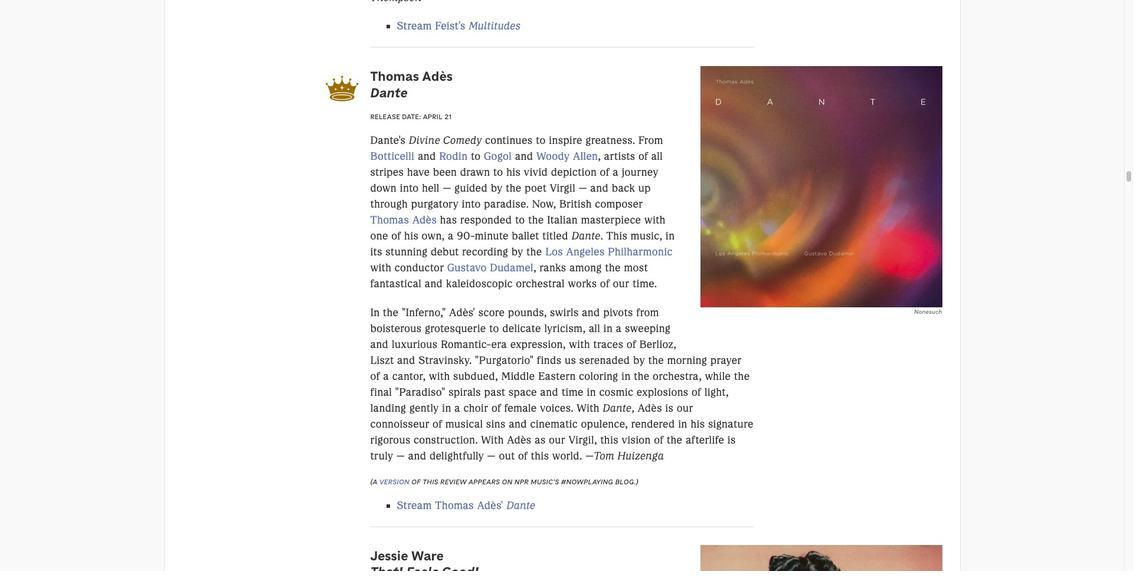 Task type: locate. For each thing, give the bounding box(es) containing it.
1 vertical spatial stream
[[397, 499, 432, 512]]

of down sweeping
[[627, 338, 637, 351]]

into down have
[[400, 182, 419, 195]]

stream for stream feist's multitudes
[[397, 20, 432, 33]]

rodin
[[440, 150, 468, 163]]

adès up april
[[423, 68, 453, 85]]

0 horizontal spatial all
[[589, 322, 601, 335]]

1 horizontal spatial by
[[512, 246, 524, 259]]

is
[[666, 402, 674, 415], [728, 434, 736, 447]]

with down its
[[371, 262, 392, 275]]

the up paradise.
[[506, 182, 522, 195]]

boisterous
[[371, 322, 422, 335]]

our down "most"
[[613, 278, 630, 291]]

pivots
[[604, 306, 634, 319]]

, inside , artists of all stripes have been drawn to his vivid depiction of a journey down into hell — guided by the poet virgil — and  back up through purgatory into paradise. now, british composer thomas adès
[[598, 150, 601, 163]]

version link
[[380, 478, 410, 486]]

his up stunning
[[404, 230, 419, 243]]

tom huizenga
[[594, 450, 665, 463]]

and inside , artists of all stripes have been drawn to his vivid depiction of a journey down into hell — guided by the poet virgil — and  back up through purgatory into paradise. now, british composer thomas adès
[[591, 182, 609, 195]]

0 vertical spatial our
[[613, 278, 630, 291]]

final
[[371, 386, 392, 399]]

with
[[577, 402, 600, 415], [481, 434, 504, 447]]

feist's
[[435, 20, 466, 33]]

his inside has responded to the italian masterpiece with one of his own, a 90-minute ballet titled
[[404, 230, 419, 243]]

era
[[492, 338, 507, 351]]

1 horizontal spatial adès'
[[477, 499, 504, 512]]

stream feist's multitudes
[[397, 20, 521, 33]]

0 horizontal spatial adès'
[[449, 306, 476, 319]]

a down artists
[[613, 166, 619, 179]]

while
[[705, 370, 731, 383]]

0 vertical spatial this
[[601, 434, 619, 447]]

time.
[[633, 278, 657, 291]]

angeles
[[567, 246, 605, 259]]

1 vertical spatial by
[[512, 246, 524, 259]]

in the "inferno," adès' score pounds, swirls and pivots from boisterous grotesquerie to delicate lyricism, all in a sweeping and luxurious romantic-era expression, with traces of berlioz, liszt and stravinsky. "purgatorio" finds us serenaded by the morning prayer of a cantor, with subdued, middle eastern coloring in the orchestra, while the final "paradiso" spirals past space and time in cosmic explosions of light, landing gently in a choir of female voices. with
[[371, 306, 750, 415]]

thomas
[[371, 68, 419, 85], [371, 214, 409, 227], [435, 499, 474, 512]]

, artists of all stripes have been drawn to his vivid depiction of a journey down into hell — guided by the poet virgil — and  back up through purgatory into paradise. now, british composer thomas adès
[[371, 150, 663, 227]]

stream left feist's
[[397, 20, 432, 33]]

1 horizontal spatial this
[[531, 450, 549, 463]]

pounds,
[[508, 306, 547, 319]]

in up 'afterlife'
[[679, 418, 688, 431]]

this down opulence,
[[601, 434, 619, 447]]

0 horizontal spatial our
[[549, 434, 566, 447]]

with down time on the bottom
[[577, 402, 600, 415]]

1 horizontal spatial ,
[[598, 150, 601, 163]]

rendered
[[632, 418, 676, 431]]

los
[[546, 246, 563, 259]]

dante's divine comedy continues to inspire greatness. from botticelli and rodin to gogol and woody allen
[[371, 134, 664, 163]]

by down berlioz,
[[634, 354, 646, 367]]

and down divine
[[418, 150, 436, 163]]

the inside , artists of all stripes have been drawn to his vivid depiction of a journey down into hell — guided by the poet virgil — and  back up through purgatory into paradise. now, british composer thomas adès
[[506, 182, 522, 195]]

botticelli link
[[371, 150, 415, 163]]

dante
[[371, 84, 408, 101], [572, 230, 601, 243], [603, 402, 632, 415], [507, 499, 536, 512]]

thomas adès link
[[371, 214, 437, 227]]

orchestral
[[516, 278, 565, 291]]

2 horizontal spatial this
[[601, 434, 619, 447]]

stravinsky.
[[419, 354, 472, 367]]

to up ballet
[[516, 214, 525, 227]]

"purgatorio"
[[475, 354, 534, 367]]

the down "prayer"
[[735, 370, 750, 383]]

virgil,
[[569, 434, 598, 447]]

, for ranks
[[534, 262, 537, 275]]

adès inside the thomas adès dante
[[423, 68, 453, 85]]

dante's
[[371, 134, 406, 147]]

is down "signature"
[[728, 434, 736, 447]]

the inside , ranks among the most fantastical and kaleidoscopic orchestral works of our time.
[[606, 262, 621, 275]]

by up paradise.
[[491, 182, 503, 195]]

and up vivid
[[515, 150, 534, 163]]

2 horizontal spatial by
[[634, 354, 646, 367]]

a down liszt
[[383, 370, 389, 383]]

0 vertical spatial thomas
[[371, 68, 419, 85]]

the inside . this music, in its stunning debut recording by the
[[527, 246, 543, 259]]

1 horizontal spatial our
[[613, 278, 630, 291]]

guided
[[455, 182, 488, 195]]

prayer
[[711, 354, 742, 367]]

1 horizontal spatial his
[[507, 166, 521, 179]]

the down now, in the top of the page
[[529, 214, 544, 227]]

, adès is our connoisseur of musical sins and cinematic opulence, rendered in his signature rigorous construction. with adès as our virgil, this vision of the afterlife is truly — and delightfully — out of this world. —
[[371, 402, 754, 463]]

and down conductor
[[425, 278, 443, 291]]

of inside , ranks among the most fantastical and kaleidoscopic orchestral works of our time.
[[601, 278, 610, 291]]

adès' down appears
[[477, 499, 504, 512]]

and right swirls
[[582, 306, 601, 319]]

1 horizontal spatial with
[[577, 402, 600, 415]]

1 vertical spatial into
[[462, 198, 481, 211]]

2 vertical spatial his
[[691, 418, 706, 431]]

ranks
[[540, 262, 567, 275]]

2 horizontal spatial his
[[691, 418, 706, 431]]

2 horizontal spatial ,
[[632, 402, 635, 415]]

a
[[613, 166, 619, 179], [448, 230, 454, 243], [616, 322, 622, 335], [383, 370, 389, 383], [455, 402, 461, 415]]

to up woody
[[536, 134, 546, 147]]

, inside , ranks among the most fantastical and kaleidoscopic orchestral works of our time.
[[534, 262, 537, 275]]

, down cosmic
[[632, 402, 635, 415]]

0 vertical spatial adès'
[[449, 306, 476, 319]]

1 vertical spatial his
[[404, 230, 419, 243]]

jessie ware
[[371, 548, 444, 565]]

thomas down review
[[435, 499, 474, 512]]

gustavo dudamel link
[[448, 262, 534, 275]]

in inside , adès is our connoisseur of musical sins and cinematic opulence, rendered in his signature rigorous construction. with adès as our virgil, this vision of the afterlife is truly — and delightfully — out of this world. —
[[679, 418, 688, 431]]

and left back
[[591, 182, 609, 195]]

image credit element
[[701, 308, 943, 317]]

the up explosions
[[634, 370, 650, 383]]

2 vertical spatial our
[[549, 434, 566, 447]]

construction.
[[414, 434, 478, 447]]

by up dudamel
[[512, 246, 524, 259]]

female
[[505, 402, 537, 415]]

0 horizontal spatial by
[[491, 182, 503, 195]]

and up liszt
[[371, 338, 389, 351]]

2 vertical spatial thomas
[[435, 499, 474, 512]]

thomas up release
[[371, 68, 419, 85]]

2 vertical spatial this
[[423, 478, 439, 486]]

0 vertical spatial is
[[666, 402, 674, 415]]

1 horizontal spatial is
[[728, 434, 736, 447]]

0 vertical spatial his
[[507, 166, 521, 179]]

0 horizontal spatial with
[[481, 434, 504, 447]]

greatness.
[[586, 134, 636, 147]]

is down explosions
[[666, 402, 674, 415]]

have
[[407, 166, 430, 179]]

, down greatness.
[[598, 150, 601, 163]]

the down los angeles philharmonic link
[[606, 262, 621, 275]]

dante up release
[[371, 84, 408, 101]]

0 vertical spatial all
[[652, 150, 663, 163]]

truly
[[371, 450, 394, 463]]

the down berlioz,
[[649, 354, 664, 367]]

on
[[502, 478, 513, 486]]

swirls
[[550, 306, 579, 319]]

with up music,
[[645, 214, 666, 227]]

serenaded
[[580, 354, 631, 367]]

vivid
[[524, 166, 548, 179]]

the down ballet
[[527, 246, 543, 259]]

by inside , artists of all stripes have been drawn to his vivid depiction of a journey down into hell — guided by the poet virgil — and  back up through purgatory into paradise. now, british composer thomas adès
[[491, 182, 503, 195]]

our down explosions
[[677, 402, 694, 415]]

0 vertical spatial ,
[[598, 150, 601, 163]]

in right music,
[[666, 230, 675, 243]]

of right works
[[601, 278, 610, 291]]

adès' inside 'in the "inferno," adès' score pounds, swirls and pivots from boisterous grotesquerie to delicate lyricism, all in a sweeping and luxurious romantic-era expression, with traces of berlioz, liszt and stravinsky. "purgatorio" finds us serenaded by the morning prayer of a cantor, with subdued, middle eastern coloring in the orchestra, while the final "paradiso" spirals past space and time in cosmic explosions of light, landing gently in a choir of female voices. with'
[[449, 306, 476, 319]]

the right in
[[383, 306, 399, 319]]

0 horizontal spatial his
[[404, 230, 419, 243]]

in
[[666, 230, 675, 243], [604, 322, 613, 335], [622, 370, 631, 383], [587, 386, 597, 399], [442, 402, 452, 415], [679, 418, 688, 431]]

in up traces
[[604, 322, 613, 335]]

1 vertical spatial ,
[[534, 262, 537, 275]]

all down from
[[652, 150, 663, 163]]

botticelli
[[371, 150, 415, 163]]

0 horizontal spatial ,
[[534, 262, 537, 275]]

adès up own,
[[413, 214, 437, 227]]

1 stream from the top
[[397, 20, 432, 33]]

morning
[[668, 354, 708, 367]]

purgatory
[[411, 198, 459, 211]]

depiction
[[552, 166, 597, 179]]

our down "cinematic"
[[549, 434, 566, 447]]

of left light,
[[692, 386, 702, 399]]

light,
[[705, 386, 729, 399]]

1 vertical spatial thomas
[[371, 214, 409, 227]]

in
[[371, 306, 380, 319]]

to down gogol
[[494, 166, 503, 179]]

appears
[[469, 478, 500, 486]]

in down coloring
[[587, 386, 597, 399]]

virgil
[[550, 182, 576, 195]]

by inside . this music, in its stunning debut recording by the
[[512, 246, 524, 259]]

music's
[[531, 478, 559, 486]]

has
[[440, 214, 457, 227]]

rodin link
[[440, 150, 468, 163]]

, for adès
[[632, 402, 635, 415]]

thomas down through
[[371, 214, 409, 227]]

liszt
[[371, 354, 394, 367]]

0 vertical spatial into
[[400, 182, 419, 195]]

of right one
[[392, 230, 401, 243]]

ware
[[412, 548, 444, 565]]

of up sins
[[492, 402, 502, 415]]

1 horizontal spatial all
[[652, 150, 663, 163]]

stream down version link at the left bottom of the page
[[397, 499, 432, 512]]

his inside , artists of all stripes have been drawn to his vivid depiction of a journey down into hell — guided by the poet virgil — and  back up through purgatory into paradise. now, british composer thomas adès
[[507, 166, 521, 179]]

2 horizontal spatial our
[[677, 402, 694, 415]]

in right gently
[[442, 402, 452, 415]]

1 vertical spatial with
[[481, 434, 504, 447]]

all up traces
[[589, 322, 601, 335]]

masterpiece
[[581, 214, 642, 227]]

stunning
[[386, 246, 428, 259]]

2 stream from the top
[[397, 499, 432, 512]]

2 vertical spatial ,
[[632, 402, 635, 415]]

1 vertical spatial all
[[589, 322, 601, 335]]

and
[[418, 150, 436, 163], [515, 150, 534, 163], [591, 182, 609, 195], [425, 278, 443, 291], [582, 306, 601, 319], [371, 338, 389, 351], [397, 354, 416, 367], [541, 386, 559, 399], [509, 418, 527, 431], [408, 450, 427, 463]]

of right version
[[412, 478, 421, 486]]

adès
[[423, 68, 453, 85], [413, 214, 437, 227], [638, 402, 663, 415], [507, 434, 532, 447]]

0 vertical spatial with
[[577, 402, 600, 415]]

spirals
[[449, 386, 481, 399]]

and inside , ranks among the most fantastical and kaleidoscopic orchestral works of our time.
[[425, 278, 443, 291]]

with down sins
[[481, 434, 504, 447]]

all
[[652, 150, 663, 163], [589, 322, 601, 335]]

1 horizontal spatial into
[[462, 198, 481, 211]]

coloring
[[579, 370, 619, 383]]

of up construction.
[[433, 418, 443, 431]]

his down gogol
[[507, 166, 521, 179]]

to down score
[[490, 322, 500, 335]]

all inside 'in the "inferno," adès' score pounds, swirls and pivots from boisterous grotesquerie to delicate lyricism, all in a sweeping and luxurious romantic-era expression, with traces of berlioz, liszt and stravinsky. "purgatorio" finds us serenaded by the morning prayer of a cantor, with subdued, middle eastern coloring in the orchestra, while the final "paradiso" spirals past space and time in cosmic explosions of light, landing gently in a choir of female voices. with'
[[589, 322, 601, 335]]

21
[[445, 112, 452, 121]]

0 vertical spatial stream
[[397, 20, 432, 33]]

2 vertical spatial by
[[634, 354, 646, 367]]

the down rendered
[[667, 434, 683, 447]]

0 horizontal spatial is
[[666, 402, 674, 415]]

, inside , adès is our connoisseur of musical sins and cinematic opulence, rendered in his signature rigorous construction. with adès as our virgil, this vision of the afterlife is truly — and delightfully — out of this world. —
[[632, 402, 635, 415]]

this down as
[[531, 450, 549, 463]]

the inside has responded to the italian masterpiece with one of his own, a 90-minute ballet titled
[[529, 214, 544, 227]]

been
[[433, 166, 457, 179]]

minute
[[475, 230, 509, 243]]

, up "orchestral"
[[534, 262, 537, 275]]

inspire
[[549, 134, 583, 147]]

los angeles philharmonic with conductor gustavo dudamel
[[371, 246, 673, 275]]

this left review
[[423, 478, 439, 486]]

musical
[[446, 418, 483, 431]]

0 vertical spatial by
[[491, 182, 503, 195]]

into down the guided
[[462, 198, 481, 211]]

among
[[570, 262, 602, 275]]

his up 'afterlife'
[[691, 418, 706, 431]]

a left 90-
[[448, 230, 454, 243]]

time
[[562, 386, 584, 399]]

woody
[[537, 150, 570, 163]]

adès' up grotesquerie
[[449, 306, 476, 319]]

0 horizontal spatial into
[[400, 182, 419, 195]]

1 vertical spatial our
[[677, 402, 694, 415]]



Task type: vqa. For each thing, say whether or not it's contained in the screenshot.
the top is
yes



Task type: describe. For each thing, give the bounding box(es) containing it.
score
[[479, 306, 505, 319]]

paradise.
[[484, 198, 529, 211]]

of right out at the left of the page
[[518, 450, 528, 463]]

(a version of this review appears on npr music's #nowplaying blog.)
[[371, 478, 639, 486]]

opulence,
[[581, 418, 628, 431]]

1 vertical spatial adès'
[[477, 499, 504, 512]]

woody allen link
[[537, 150, 598, 163]]

works
[[568, 278, 597, 291]]

choir
[[464, 402, 489, 415]]

dante down cosmic
[[603, 402, 632, 415]]

adès inside , artists of all stripes have been drawn to his vivid depiction of a journey down into hell — guided by the poet virgil — and  back up through purgatory into paradise. now, british composer thomas adès
[[413, 214, 437, 227]]

voices.
[[540, 402, 574, 415]]

his for own,
[[404, 230, 419, 243]]

— left out at the left of the page
[[488, 450, 496, 463]]

stream for stream thomas adès' dante
[[397, 499, 432, 512]]

connoisseur
[[371, 418, 430, 431]]

a down pivots
[[616, 322, 622, 335]]

poet
[[525, 182, 547, 195]]

with inside the los angeles philharmonic with conductor gustavo dudamel
[[371, 262, 392, 275]]

release date: april 21
[[371, 112, 452, 121]]

— down virgil,
[[586, 450, 594, 463]]

of inside has responded to the italian masterpiece with one of his own, a 90-minute ballet titled
[[392, 230, 401, 243]]

90-
[[457, 230, 475, 243]]

sins
[[486, 418, 506, 431]]

to inside 'in the "inferno," adès' score pounds, swirls and pivots from boisterous grotesquerie to delicate lyricism, all in a sweeping and luxurious romantic-era expression, with traces of berlioz, liszt and stravinsky. "purgatorio" finds us serenaded by the morning prayer of a cantor, with subdued, middle eastern coloring in the orchestra, while the final "paradiso" spirals past space and time in cosmic explosions of light, landing gently in a choir of female voices. with'
[[490, 322, 500, 335]]

world.
[[553, 450, 583, 463]]

.
[[601, 230, 604, 243]]

dudamel
[[490, 262, 534, 275]]

#nowplaying
[[561, 478, 614, 486]]

stream thomas adès' dante
[[397, 499, 536, 512]]

afterlife
[[686, 434, 725, 447]]

adès up out at the left of the page
[[507, 434, 532, 447]]

gogol
[[484, 150, 512, 163]]

thomas inside , artists of all stripes have been drawn to his vivid depiction of a journey down into hell — guided by the poet virgil — and  back up through purgatory into paradise. now, british composer thomas adès
[[371, 214, 409, 227]]

delightfully
[[430, 450, 484, 463]]

nonesuch
[[915, 308, 943, 316]]

(a
[[371, 478, 378, 486]]

of down artists
[[600, 166, 610, 179]]

"paradiso"
[[395, 386, 446, 399]]

philharmonic
[[608, 246, 673, 259]]

his inside , adès is our connoisseur of musical sins and cinematic opulence, rendered in his signature rigorous construction. with adès as our virgil, this vision of the afterlife is truly — and delightfully — out of this world. —
[[691, 418, 706, 431]]

cosmic
[[600, 386, 634, 399]]

in inside . this music, in its stunning debut recording by the
[[666, 230, 675, 243]]

down
[[371, 182, 397, 195]]

conductor
[[395, 262, 444, 275]]

in up cosmic
[[622, 370, 631, 383]]

dante up angeles
[[572, 230, 601, 243]]

luxurious
[[392, 338, 438, 351]]

allen
[[573, 150, 598, 163]]

. this music, in its stunning debut recording by the
[[371, 230, 675, 259]]

back
[[612, 182, 636, 195]]

continues
[[485, 134, 533, 147]]

one
[[371, 230, 388, 243]]

release
[[371, 112, 400, 121]]

thomas adès dante
[[371, 68, 453, 101]]

expression,
[[511, 338, 566, 351]]

thomas inside the thomas adès dante
[[371, 68, 419, 85]]

a inside , artists of all stripes have been drawn to his vivid depiction of a journey down into hell — guided by the poet virgil — and  back up through purgatory into paradise. now, british composer thomas adès
[[613, 166, 619, 179]]

ballet
[[512, 230, 540, 243]]

dante inside the thomas adès dante
[[371, 84, 408, 101]]

— up the british
[[579, 182, 588, 195]]

gustavo
[[448, 262, 487, 275]]

, ranks among the most fantastical and kaleidoscopic orchestral works of our time.
[[371, 262, 657, 291]]

and up cantor,
[[397, 354, 416, 367]]

space
[[509, 386, 537, 399]]

his for vivid
[[507, 166, 521, 179]]

thomas adès, dante image
[[701, 66, 943, 308]]

own,
[[422, 230, 445, 243]]

and down rigorous at the left bottom of page
[[408, 450, 427, 463]]

of up journey
[[639, 150, 649, 163]]

tom
[[594, 450, 615, 463]]

divine
[[409, 134, 441, 147]]

with inside 'in the "inferno," adès' score pounds, swirls and pivots from boisterous grotesquerie to delicate lyricism, all in a sweeping and luxurious romantic-era expression, with traces of berlioz, liszt and stravinsky. "purgatorio" finds us serenaded by the morning prayer of a cantor, with subdued, middle eastern coloring in the orchestra, while the final "paradiso" spirals past space and time in cosmic explosions of light, landing gently in a choir of female voices. with'
[[577, 402, 600, 415]]

a up the musical
[[455, 402, 461, 415]]

— right truly
[[397, 450, 405, 463]]

of down rendered
[[654, 434, 664, 447]]

with up us
[[569, 338, 591, 351]]

explosions
[[637, 386, 689, 399]]

traces
[[594, 338, 624, 351]]

dante down npr
[[507, 499, 536, 512]]

subdued,
[[454, 370, 498, 383]]

, for artists
[[598, 150, 601, 163]]

has responded to the italian masterpiece with one of his own, a 90-minute ballet titled
[[371, 214, 666, 243]]

kaleidoscopic
[[446, 278, 513, 291]]

of up final
[[371, 370, 380, 383]]

berlioz,
[[640, 338, 677, 351]]

by inside 'in the "inferno," adès' score pounds, swirls and pivots from boisterous grotesquerie to delicate lyricism, all in a sweeping and luxurious romantic-era expression, with traces of berlioz, liszt and stravinsky. "purgatorio" finds us serenaded by the morning prayer of a cantor, with subdued, middle eastern coloring in the orchestra, while the final "paradiso" spirals past space and time in cosmic explosions of light, landing gently in a choir of female voices. with'
[[634, 354, 646, 367]]

date:
[[402, 112, 421, 121]]

to inside , artists of all stripes have been drawn to his vivid depiction of a journey down into hell — guided by the poet virgil — and  back up through purgatory into paradise. now, british composer thomas adès
[[494, 166, 503, 179]]

review
[[441, 478, 467, 486]]

1 vertical spatial this
[[531, 450, 549, 463]]

with inside has responded to the italian masterpiece with one of his own, a 90-minute ballet titled
[[645, 214, 666, 227]]

its
[[371, 246, 383, 259]]

adès up rendered
[[638, 402, 663, 415]]

a inside has responded to the italian masterpiece with one of his own, a 90-minute ballet titled
[[448, 230, 454, 243]]

"inferno,"
[[402, 306, 446, 319]]

gently
[[410, 402, 439, 415]]

lyricism,
[[545, 322, 586, 335]]

and up voices.
[[541, 386, 559, 399]]

rigorous
[[371, 434, 411, 447]]

grotesquerie
[[425, 322, 486, 335]]

and down female
[[509, 418, 527, 431]]

0 horizontal spatial this
[[423, 478, 439, 486]]

— down been on the left of the page
[[443, 182, 452, 195]]

most
[[624, 262, 649, 275]]

journey
[[622, 166, 659, 179]]

all inside , artists of all stripes have been drawn to his vivid depiction of a journey down into hell — guided by the poet virgil — and  back up through purgatory into paradise. now, british composer thomas adès
[[652, 150, 663, 163]]

cantor,
[[393, 370, 426, 383]]

our inside , ranks among the most fantastical and kaleidoscopic orchestral works of our time.
[[613, 278, 630, 291]]

los angeles philharmonic link
[[546, 246, 673, 259]]

with down the stravinsky.
[[429, 370, 450, 383]]

as
[[535, 434, 546, 447]]

landing
[[371, 402, 407, 415]]

italian
[[547, 214, 578, 227]]

to inside has responded to the italian masterpiece with one of his own, a 90-minute ballet titled
[[516, 214, 525, 227]]

1 vertical spatial is
[[728, 434, 736, 447]]

with inside , adès is our connoisseur of musical sins and cinematic opulence, rendered in his signature rigorous construction. with adès as our virgil, this vision of the afterlife is truly — and delightfully — out of this world. —
[[481, 434, 504, 447]]

jessie ware, that! feels good! image
[[701, 546, 943, 572]]

to up drawn
[[471, 150, 481, 163]]

british
[[560, 198, 592, 211]]

stripes
[[371, 166, 404, 179]]

the inside , adès is our connoisseur of musical sins and cinematic opulence, rendered in his signature rigorous construction. with adès as our virgil, this vision of the afterlife is truly — and delightfully — out of this world. —
[[667, 434, 683, 447]]

past
[[485, 386, 506, 399]]

sweeping
[[625, 322, 671, 335]]



